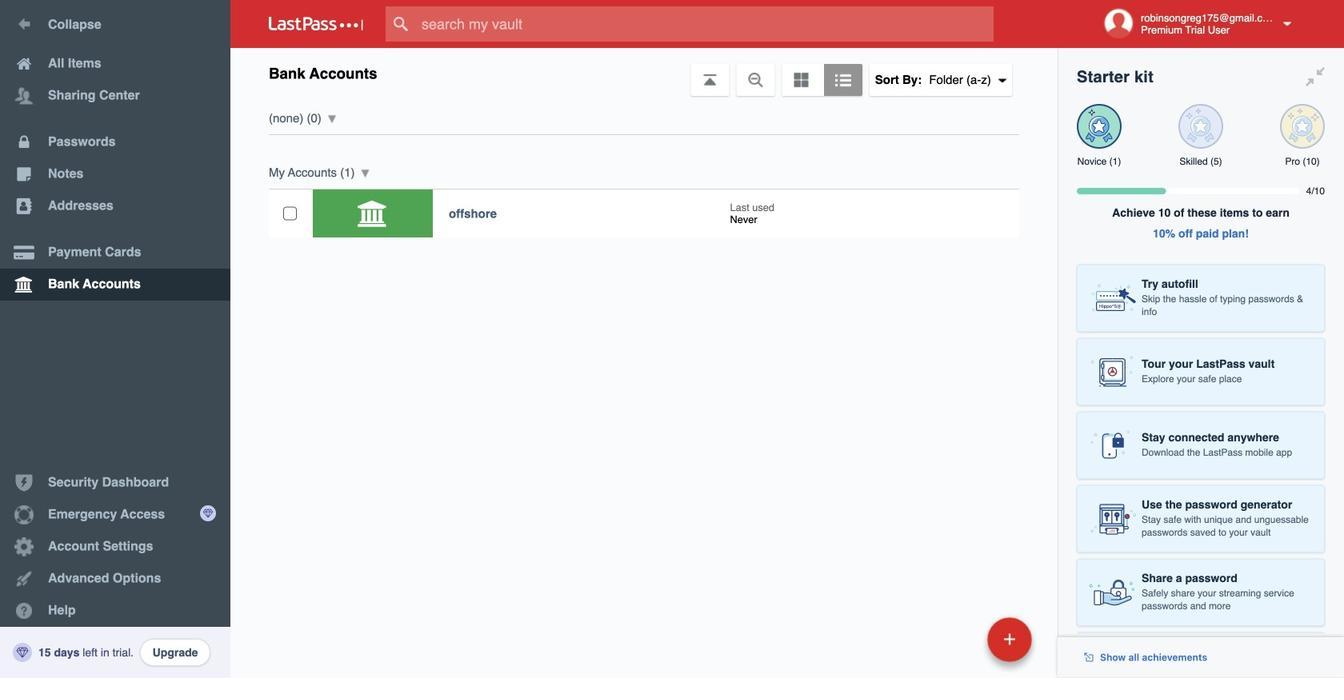 Task type: locate. For each thing, give the bounding box(es) containing it.
new item element
[[877, 617, 1038, 662]]

search my vault text field
[[386, 6, 1025, 42]]

new item navigation
[[877, 613, 1042, 678]]



Task type: describe. For each thing, give the bounding box(es) containing it.
vault options navigation
[[230, 48, 1058, 96]]

main navigation navigation
[[0, 0, 230, 678]]

lastpass image
[[269, 17, 363, 31]]

Search search field
[[386, 6, 1025, 42]]



